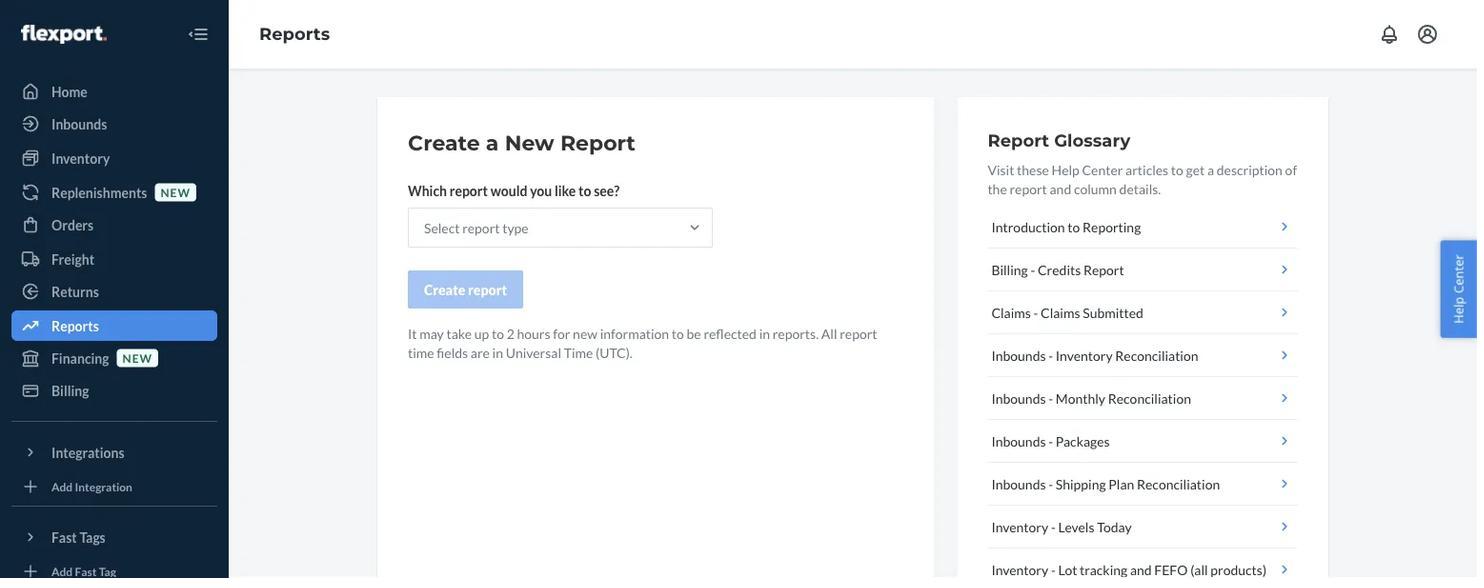 Task type: vqa. For each thing, say whether or not it's contained in the screenshot.
days. in apply quickly and get a decision within 3 days.
no



Task type: describe. For each thing, give the bounding box(es) containing it.
replenishments
[[51, 184, 147, 201]]

to inside button
[[1068, 219, 1080, 235]]

2
[[507, 326, 515, 342]]

- for lot
[[1051, 562, 1056, 578]]

reflected
[[704, 326, 757, 342]]

take
[[447, 326, 472, 342]]

- for packages
[[1049, 433, 1053, 449]]

see?
[[594, 183, 620, 199]]

which report would you like to see?
[[408, 183, 620, 199]]

inventory inside inbounds - inventory reconciliation button
[[1056, 347, 1113, 364]]

flexport logo image
[[21, 25, 107, 44]]

home
[[51, 83, 88, 100]]

products)
[[1211, 562, 1267, 578]]

create report button
[[408, 271, 523, 309]]

a inside visit these help center articles to get a description of the report and column details.
[[1208, 162, 1214, 178]]

report for billing - credits report
[[1084, 262, 1124, 278]]

fast tags
[[51, 529, 106, 546]]

- for shipping
[[1049, 476, 1053, 492]]

like
[[555, 183, 576, 199]]

0 vertical spatial reports link
[[259, 23, 330, 44]]

center inside "button"
[[1450, 255, 1467, 294]]

fields
[[437, 345, 468, 361]]

fefo
[[1155, 562, 1188, 578]]

details.
[[1120, 181, 1161, 197]]

freight link
[[11, 244, 217, 275]]

integrations
[[51, 445, 124, 461]]

1 claims from the left
[[992, 305, 1031, 321]]

tag
[[99, 565, 116, 579]]

report inside visit these help center articles to get a description of the report and column details.
[[1010, 181, 1047, 197]]

inbounds - monthly reconciliation
[[992, 390, 1191, 407]]

reporting
[[1083, 219, 1141, 235]]

to left be
[[672, 326, 684, 342]]

add for add fast tag
[[51, 565, 73, 579]]

inventory for inventory - levels today
[[992, 519, 1049, 535]]

integrations button
[[11, 438, 217, 468]]

which
[[408, 183, 447, 199]]

inbounds for inbounds - inventory reconciliation
[[992, 347, 1046, 364]]

add fast tag
[[51, 565, 116, 579]]

reconciliation for inbounds - inventory reconciliation
[[1115, 347, 1199, 364]]

visit these help center articles to get a description of the report and column details.
[[988, 162, 1297, 197]]

you
[[530, 183, 552, 199]]

fast tags button
[[11, 522, 217, 553]]

center inside visit these help center articles to get a description of the report and column details.
[[1082, 162, 1123, 178]]

articles
[[1126, 162, 1169, 178]]

billing for billing
[[51, 383, 89, 399]]

to right like
[[579, 183, 591, 199]]

are
[[471, 345, 490, 361]]

orders link
[[11, 210, 217, 240]]

introduction to reporting
[[992, 219, 1141, 235]]

inbounds - packages button
[[988, 420, 1298, 463]]

levels
[[1058, 519, 1095, 535]]

create a new report
[[408, 130, 636, 156]]

1 vertical spatial in
[[492, 345, 503, 361]]

report for which report would you like to see?
[[450, 183, 488, 199]]

inbounds link
[[11, 109, 217, 139]]

- for claims
[[1034, 305, 1038, 321]]

time
[[564, 345, 593, 361]]

returns link
[[11, 276, 217, 307]]

open account menu image
[[1416, 23, 1439, 46]]

these
[[1017, 162, 1049, 178]]

new
[[505, 130, 554, 156]]

introduction to reporting button
[[988, 206, 1298, 249]]

(all
[[1191, 562, 1208, 578]]

hours
[[517, 326, 551, 342]]

help inside "button"
[[1450, 297, 1467, 324]]

inbounds - monthly reconciliation button
[[988, 377, 1298, 420]]

inventory - lot tracking and fefo (all products)
[[992, 562, 1267, 578]]

be
[[687, 326, 701, 342]]

- for levels
[[1051, 519, 1056, 535]]

packages
[[1056, 433, 1110, 449]]

financing
[[51, 350, 109, 366]]

inventory - levels today
[[992, 519, 1132, 535]]

1 horizontal spatial report
[[988, 130, 1049, 151]]

orders
[[51, 217, 94, 233]]

inventory - levels today button
[[988, 506, 1298, 549]]

inbounds for inbounds - shipping plan reconciliation
[[992, 476, 1046, 492]]

new inside it may take up to 2 hours for new information to be reflected in reports. all report time fields are in universal time (utc).
[[573, 326, 598, 342]]

inbounds - shipping plan reconciliation button
[[988, 463, 1298, 506]]

billing - credits report
[[992, 262, 1124, 278]]

inbounds for inbounds - monthly reconciliation
[[992, 390, 1046, 407]]

0 vertical spatial a
[[486, 130, 499, 156]]

the
[[988, 181, 1007, 197]]

close navigation image
[[187, 23, 210, 46]]

get
[[1186, 162, 1205, 178]]

introduction
[[992, 219, 1065, 235]]

time
[[408, 345, 434, 361]]

help center
[[1450, 255, 1467, 324]]

may
[[420, 326, 444, 342]]

add for add integration
[[51, 480, 73, 494]]

glossary
[[1054, 130, 1131, 151]]

monthly
[[1056, 390, 1106, 407]]

freight
[[51, 251, 94, 267]]

it may take up to 2 hours for new information to be reflected in reports. all report time fields are in universal time (utc).
[[408, 326, 877, 361]]

returns
[[51, 284, 99, 300]]

type
[[503, 220, 529, 236]]



Task type: locate. For each thing, give the bounding box(es) containing it.
new
[[161, 185, 191, 199], [573, 326, 598, 342], [123, 351, 153, 365]]

report down reporting
[[1084, 262, 1124, 278]]

column
[[1074, 181, 1117, 197]]

in left reports.
[[759, 326, 770, 342]]

1 vertical spatial help
[[1450, 297, 1467, 324]]

report up see?
[[560, 130, 636, 156]]

reconciliation down inbounds - inventory reconciliation button on the bottom of the page
[[1108, 390, 1191, 407]]

reconciliation inside inbounds - shipping plan reconciliation button
[[1137, 476, 1220, 492]]

report inside billing - credits report button
[[1084, 262, 1124, 278]]

report
[[988, 130, 1049, 151], [560, 130, 636, 156], [1084, 262, 1124, 278]]

billing inside button
[[992, 262, 1028, 278]]

inventory for inventory - lot tracking and fefo (all products)
[[992, 562, 1049, 578]]

report glossary
[[988, 130, 1131, 151]]

add integration
[[51, 480, 132, 494]]

1 vertical spatial add
[[51, 565, 73, 579]]

report inside button
[[468, 282, 507, 298]]

1 vertical spatial reports link
[[11, 311, 217, 341]]

reconciliation for inbounds - monthly reconciliation
[[1108, 390, 1191, 407]]

claims down billing - credits report
[[992, 305, 1031, 321]]

add down fast tags
[[51, 565, 73, 579]]

lot
[[1058, 562, 1077, 578]]

(utc).
[[596, 345, 633, 361]]

universal
[[506, 345, 561, 361]]

credits
[[1038, 262, 1081, 278]]

and inside visit these help center articles to get a description of the report and column details.
[[1050, 181, 1072, 197]]

0 horizontal spatial reports link
[[11, 311, 217, 341]]

inbounds - packages
[[992, 433, 1110, 449]]

to left get
[[1171, 162, 1184, 178]]

2 claims from the left
[[1041, 305, 1080, 321]]

0 vertical spatial new
[[161, 185, 191, 199]]

it
[[408, 326, 417, 342]]

1 horizontal spatial and
[[1130, 562, 1152, 578]]

- left 'packages'
[[1049, 433, 1053, 449]]

today
[[1097, 519, 1132, 535]]

1 horizontal spatial in
[[759, 326, 770, 342]]

help center button
[[1441, 240, 1477, 338]]

1 vertical spatial and
[[1130, 562, 1152, 578]]

create inside button
[[424, 282, 465, 298]]

2 horizontal spatial new
[[573, 326, 598, 342]]

help
[[1052, 162, 1080, 178], [1450, 297, 1467, 324]]

fast inside add fast tag link
[[75, 565, 97, 579]]

report
[[1010, 181, 1047, 197], [450, 183, 488, 199], [462, 220, 500, 236], [468, 282, 507, 298], [840, 326, 877, 342]]

tags
[[80, 529, 106, 546]]

1 add from the top
[[51, 480, 73, 494]]

report inside it may take up to 2 hours for new information to be reflected in reports. all report time fields are in universal time (utc).
[[840, 326, 877, 342]]

billing for billing - credits report
[[992, 262, 1028, 278]]

all
[[821, 326, 837, 342]]

inbounds
[[51, 116, 107, 132], [992, 347, 1046, 364], [992, 390, 1046, 407], [992, 433, 1046, 449], [992, 476, 1046, 492]]

and inside 'button'
[[1130, 562, 1152, 578]]

2 horizontal spatial report
[[1084, 262, 1124, 278]]

inbounds left 'packages'
[[992, 433, 1046, 449]]

and left "fefo"
[[1130, 562, 1152, 578]]

a right get
[[1208, 162, 1214, 178]]

to inside visit these help center articles to get a description of the report and column details.
[[1171, 162, 1184, 178]]

0 horizontal spatial center
[[1082, 162, 1123, 178]]

1 horizontal spatial a
[[1208, 162, 1214, 178]]

billing - credits report button
[[988, 249, 1298, 292]]

inventory left lot
[[992, 562, 1049, 578]]

2 vertical spatial reconciliation
[[1137, 476, 1220, 492]]

- down billing - credits report
[[1034, 305, 1038, 321]]

1 horizontal spatial help
[[1450, 297, 1467, 324]]

0 horizontal spatial a
[[486, 130, 499, 156]]

inventory up monthly
[[1056, 347, 1113, 364]]

fast inside fast tags dropdown button
[[51, 529, 77, 546]]

inbounds down home
[[51, 116, 107, 132]]

1 vertical spatial a
[[1208, 162, 1214, 178]]

inventory up replenishments
[[51, 150, 110, 166]]

1 vertical spatial new
[[573, 326, 598, 342]]

inbounds for inbounds - packages
[[992, 433, 1046, 449]]

1 horizontal spatial reports
[[259, 23, 330, 44]]

select
[[424, 220, 460, 236]]

0 horizontal spatial in
[[492, 345, 503, 361]]

billing down financing
[[51, 383, 89, 399]]

0 vertical spatial and
[[1050, 181, 1072, 197]]

1 vertical spatial fast
[[75, 565, 97, 579]]

claims down credits
[[1041, 305, 1080, 321]]

create for create report
[[424, 282, 465, 298]]

new up time
[[573, 326, 598, 342]]

report left type
[[462, 220, 500, 236]]

inbounds for inbounds
[[51, 116, 107, 132]]

inbounds inside inbounds link
[[51, 116, 107, 132]]

claims
[[992, 305, 1031, 321], [1041, 305, 1080, 321]]

add
[[51, 480, 73, 494], [51, 565, 73, 579]]

report down the these
[[1010, 181, 1047, 197]]

tracking
[[1080, 562, 1128, 578]]

- left credits
[[1031, 262, 1035, 278]]

report right the all
[[840, 326, 877, 342]]

fast
[[51, 529, 77, 546], [75, 565, 97, 579]]

center
[[1082, 162, 1123, 178], [1450, 255, 1467, 294]]

add left integration
[[51, 480, 73, 494]]

- for inventory
[[1049, 347, 1053, 364]]

new up orders link
[[161, 185, 191, 199]]

plan
[[1109, 476, 1135, 492]]

inbounds inside inbounds - monthly reconciliation button
[[992, 390, 1046, 407]]

billing
[[992, 262, 1028, 278], [51, 383, 89, 399]]

reconciliation down claims - claims submitted button
[[1115, 347, 1199, 364]]

fast left tags at the bottom
[[51, 529, 77, 546]]

in right are
[[492, 345, 503, 361]]

0 vertical spatial center
[[1082, 162, 1123, 178]]

create up which
[[408, 130, 480, 156]]

- left shipping
[[1049, 476, 1053, 492]]

add fast tag link
[[11, 560, 217, 579]]

claims - claims submitted
[[992, 305, 1144, 321]]

report for create a new report
[[560, 130, 636, 156]]

inventory link
[[11, 143, 217, 173]]

create
[[408, 130, 480, 156], [424, 282, 465, 298]]

0 vertical spatial reconciliation
[[1115, 347, 1199, 364]]

create for create a new report
[[408, 130, 480, 156]]

inbounds inside inbounds - shipping plan reconciliation button
[[992, 476, 1046, 492]]

of
[[1285, 162, 1297, 178]]

inbounds down claims - claims submitted
[[992, 347, 1046, 364]]

create up may
[[424, 282, 465, 298]]

to
[[1171, 162, 1184, 178], [579, 183, 591, 199], [1068, 219, 1080, 235], [492, 326, 504, 342], [672, 326, 684, 342]]

a left "new"
[[486, 130, 499, 156]]

to left reporting
[[1068, 219, 1080, 235]]

- inside 'button'
[[1051, 519, 1056, 535]]

and
[[1050, 181, 1072, 197], [1130, 562, 1152, 578]]

shipping
[[1056, 476, 1106, 492]]

inbounds - inventory reconciliation
[[992, 347, 1199, 364]]

0 vertical spatial add
[[51, 480, 73, 494]]

reconciliation down "inbounds - packages" button
[[1137, 476, 1220, 492]]

description
[[1217, 162, 1283, 178]]

new up billing link
[[123, 351, 153, 365]]

inventory inside inventory - levels today 'button'
[[992, 519, 1049, 535]]

1 horizontal spatial reports link
[[259, 23, 330, 44]]

1 horizontal spatial claims
[[1041, 305, 1080, 321]]

inventory - lot tracking and fefo (all products) button
[[988, 549, 1298, 579]]

claims - claims submitted button
[[988, 292, 1298, 335]]

0 vertical spatial create
[[408, 130, 480, 156]]

report up the up
[[468, 282, 507, 298]]

a
[[486, 130, 499, 156], [1208, 162, 1214, 178]]

and left column
[[1050, 181, 1072, 197]]

reconciliation inside inbounds - inventory reconciliation button
[[1115, 347, 1199, 364]]

1 vertical spatial billing
[[51, 383, 89, 399]]

- down claims - claims submitted
[[1049, 347, 1053, 364]]

reports.
[[773, 326, 819, 342]]

-
[[1031, 262, 1035, 278], [1034, 305, 1038, 321], [1049, 347, 1053, 364], [1049, 390, 1053, 407], [1049, 433, 1053, 449], [1049, 476, 1053, 492], [1051, 519, 1056, 535], [1051, 562, 1056, 578]]

1 vertical spatial create
[[424, 282, 465, 298]]

up
[[474, 326, 489, 342]]

billing down introduction
[[992, 262, 1028, 278]]

inbounds down inbounds - packages
[[992, 476, 1046, 492]]

- left monthly
[[1049, 390, 1053, 407]]

submitted
[[1083, 305, 1144, 321]]

1 vertical spatial reports
[[51, 318, 99, 334]]

0 horizontal spatial claims
[[992, 305, 1031, 321]]

- for credits
[[1031, 262, 1035, 278]]

help inside visit these help center articles to get a description of the report and column details.
[[1052, 162, 1080, 178]]

inbounds - shipping plan reconciliation
[[992, 476, 1220, 492]]

inbounds inside "inbounds - packages" button
[[992, 433, 1046, 449]]

report for create report
[[468, 282, 507, 298]]

- inside 'button'
[[1051, 562, 1056, 578]]

create report
[[424, 282, 507, 298]]

for
[[553, 326, 570, 342]]

0 vertical spatial fast
[[51, 529, 77, 546]]

select report type
[[424, 220, 529, 236]]

- for monthly
[[1049, 390, 1053, 407]]

1 horizontal spatial billing
[[992, 262, 1028, 278]]

0 horizontal spatial reports
[[51, 318, 99, 334]]

inventory for inventory
[[51, 150, 110, 166]]

0 vertical spatial help
[[1052, 162, 1080, 178]]

inbounds up inbounds - packages
[[992, 390, 1046, 407]]

report up select report type
[[450, 183, 488, 199]]

reconciliation inside inbounds - monthly reconciliation button
[[1108, 390, 1191, 407]]

reconciliation
[[1115, 347, 1199, 364], [1108, 390, 1191, 407], [1137, 476, 1220, 492]]

0 horizontal spatial new
[[123, 351, 153, 365]]

0 vertical spatial reports
[[259, 23, 330, 44]]

0 vertical spatial billing
[[992, 262, 1028, 278]]

1 horizontal spatial center
[[1450, 255, 1467, 294]]

- left levels
[[1051, 519, 1056, 535]]

billing link
[[11, 376, 217, 406]]

1 vertical spatial center
[[1450, 255, 1467, 294]]

information
[[600, 326, 669, 342]]

inbounds - inventory reconciliation button
[[988, 335, 1298, 377]]

to left 2
[[492, 326, 504, 342]]

- left lot
[[1051, 562, 1056, 578]]

new for replenishments
[[161, 185, 191, 199]]

inventory left levels
[[992, 519, 1049, 535]]

fast left the tag
[[75, 565, 97, 579]]

integration
[[75, 480, 132, 494]]

inventory inside inventory 'link'
[[51, 150, 110, 166]]

report up the these
[[988, 130, 1049, 151]]

0 horizontal spatial help
[[1052, 162, 1080, 178]]

inbounds inside inbounds - inventory reconciliation button
[[992, 347, 1046, 364]]

inventory
[[51, 150, 110, 166], [1056, 347, 1113, 364], [992, 519, 1049, 535], [992, 562, 1049, 578]]

reports link
[[259, 23, 330, 44], [11, 311, 217, 341]]

home link
[[11, 76, 217, 107]]

add integration link
[[11, 476, 217, 499]]

1 vertical spatial reconciliation
[[1108, 390, 1191, 407]]

new for financing
[[123, 351, 153, 365]]

inventory inside inventory - lot tracking and fefo (all products) 'button'
[[992, 562, 1049, 578]]

2 vertical spatial new
[[123, 351, 153, 365]]

1 horizontal spatial new
[[161, 185, 191, 199]]

0 horizontal spatial report
[[560, 130, 636, 156]]

would
[[491, 183, 528, 199]]

2 add from the top
[[51, 565, 73, 579]]

0 horizontal spatial and
[[1050, 181, 1072, 197]]

open notifications image
[[1378, 23, 1401, 46]]

0 horizontal spatial billing
[[51, 383, 89, 399]]

report for select report type
[[462, 220, 500, 236]]

0 vertical spatial in
[[759, 326, 770, 342]]



